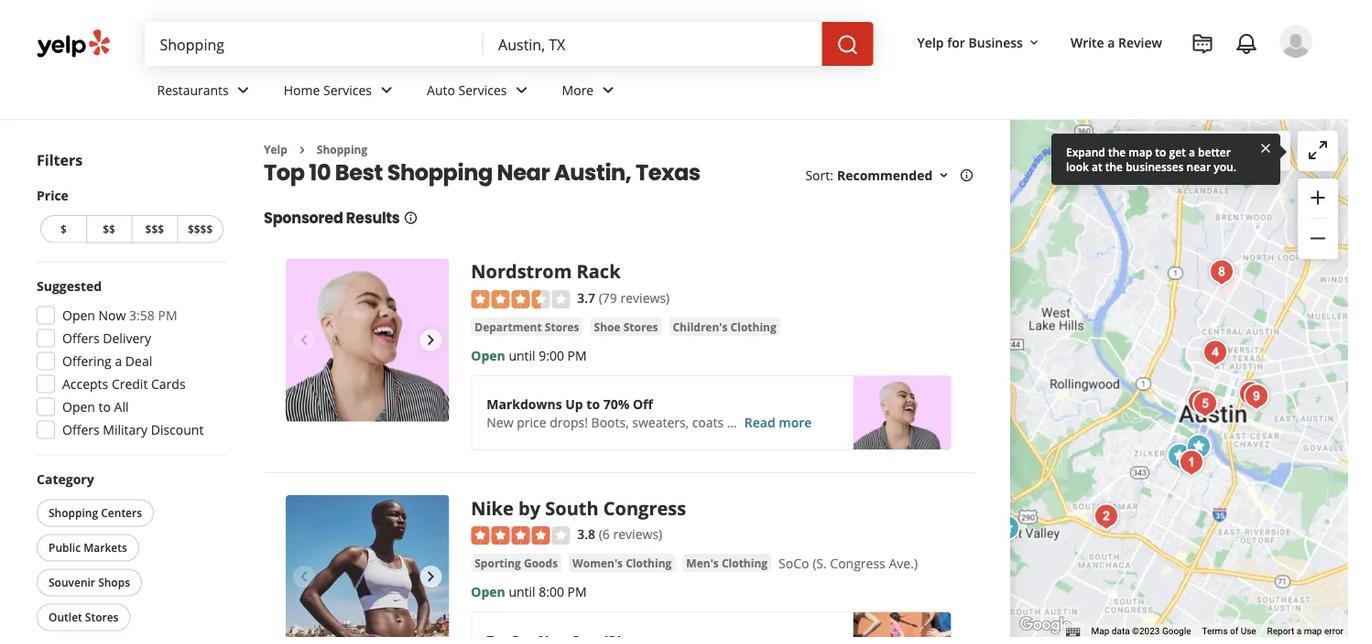 Task type: locate. For each thing, give the bounding box(es) containing it.
to left all
[[99, 399, 111, 416]]

24 chevron down v2 image right the restaurants
[[232, 79, 254, 101]]

projects image
[[1192, 33, 1214, 55]]

terms of use
[[1203, 626, 1257, 637]]

stores for department stores
[[545, 319, 580, 334]]

stores right 'shoe'
[[624, 319, 658, 334]]

yelp left 16 chevron right v2 image
[[264, 142, 288, 157]]

1 vertical spatial next image
[[420, 566, 442, 588]]

nordstrom rack
[[471, 259, 621, 284]]

map inside expand the map to get a better look at the businesses near you.
[[1129, 144, 1153, 159]]

None field
[[160, 34, 469, 54], [499, 34, 808, 54]]

0 horizontal spatial yelp
[[264, 142, 288, 157]]

none field find
[[160, 34, 469, 54]]

department stores
[[475, 319, 580, 334]]

auto services
[[427, 81, 507, 99]]

0 horizontal spatial 16 chevron down v2 image
[[937, 168, 951, 183]]

24 chevron down v2 image inside auto services link
[[511, 79, 533, 101]]

at
[[1092, 159, 1103, 174]]

1 services from the left
[[323, 81, 372, 99]]

0 vertical spatial group
[[1298, 179, 1339, 259]]

2 vertical spatial pm
[[568, 583, 587, 601]]

yelp for yelp for business
[[918, 33, 944, 51]]

1 vertical spatial nike by south congress image
[[286, 496, 449, 638]]

clothing down 3.8 (6 reviews)
[[626, 556, 672, 571]]

1 none field from the left
[[160, 34, 469, 54]]

1 24 chevron down v2 image from the left
[[232, 79, 254, 101]]

military
[[103, 422, 148, 439]]

reviews) for nordstrom rack
[[621, 289, 670, 306]]

until down sporting goods button
[[509, 583, 536, 601]]

stores inside category group
[[85, 610, 119, 625]]

map for to
[[1129, 144, 1153, 159]]

offering a deal
[[62, 353, 152, 370]]

broncos vintage image
[[1162, 438, 1199, 475]]

suggested
[[37, 278, 102, 295]]

0 horizontal spatial 24 chevron down v2 image
[[232, 79, 254, 101]]

markdowns up to 70% off new price drops! boots, sweaters, coats … read more
[[487, 395, 812, 431]]

to inside group
[[99, 399, 111, 416]]

open for open now 3:58 pm
[[62, 307, 95, 324]]

for
[[948, 33, 966, 51]]

24 chevron down v2 image inside home services 'link'
[[376, 79, 398, 101]]

services right home
[[323, 81, 372, 99]]

search image
[[837, 34, 859, 56]]

2 services from the left
[[459, 81, 507, 99]]

0 horizontal spatial services
[[323, 81, 372, 99]]

shopping centers button
[[37, 500, 154, 527]]

search
[[1150, 143, 1190, 160]]

1 offers from the top
[[62, 330, 100, 347]]

nike by south congress
[[471, 496, 686, 521]]

24 chevron down v2 image for restaurants
[[232, 79, 254, 101]]

16 chevron down v2 image left 16 info v2 image
[[937, 168, 951, 183]]

0 vertical spatial congress
[[604, 496, 686, 521]]

write a review
[[1071, 33, 1163, 51]]

previous image
[[293, 329, 315, 351], [293, 566, 315, 588]]

open down sporting
[[471, 583, 506, 601]]

shoe
[[594, 319, 621, 334]]

until
[[509, 347, 536, 364], [509, 583, 536, 601]]

yelp
[[918, 33, 944, 51], [264, 142, 288, 157]]

2 24 chevron down v2 image from the left
[[598, 79, 620, 101]]

1 until from the top
[[509, 347, 536, 364]]

pm right 9:00
[[568, 347, 587, 364]]

sweaters,
[[632, 414, 689, 431]]

to left "get"
[[1156, 144, 1167, 159]]

congress up 3.8 (6 reviews)
[[604, 496, 686, 521]]

report
[[1268, 626, 1295, 637]]

a right "get"
[[1189, 144, 1196, 159]]

open down 'accepts'
[[62, 399, 95, 416]]

0 vertical spatial until
[[509, 347, 536, 364]]

16 chevron down v2 image inside recommended popup button
[[937, 168, 951, 183]]

map right as
[[1210, 143, 1237, 160]]

9:00
[[539, 347, 564, 364]]

16 chevron down v2 image right 'business'
[[1027, 35, 1042, 50]]

clothing
[[731, 319, 777, 334], [626, 556, 672, 571], [722, 556, 768, 571]]

0 vertical spatial offers
[[62, 330, 100, 347]]

ruby a. image
[[1280, 25, 1313, 58]]

clothing right men's
[[722, 556, 768, 571]]

2 previous image from the top
[[293, 566, 315, 588]]

sponsored results
[[264, 208, 400, 229]]

austin,
[[554, 157, 632, 188]]

pm right the '8:00'
[[568, 583, 587, 601]]

16 chevron down v2 image inside yelp for business button
[[1027, 35, 1042, 50]]

shopping up 16 info v2 icon
[[387, 157, 493, 188]]

1 vertical spatial previous image
[[293, 566, 315, 588]]

$$$ button
[[131, 215, 177, 243]]

rack
[[577, 259, 621, 284]]

children's
[[673, 319, 728, 334]]

outlet stores
[[49, 610, 119, 625]]

1 vertical spatial 16 chevron down v2 image
[[937, 168, 951, 183]]

2 horizontal spatial to
[[1156, 144, 1167, 159]]

markets
[[84, 541, 127, 556]]

2 until from the top
[[509, 583, 536, 601]]

16 chevron down v2 image for recommended
[[937, 168, 951, 183]]

a for write a review
[[1108, 33, 1116, 51]]

public
[[49, 541, 81, 556]]

0 vertical spatial reviews)
[[621, 289, 670, 306]]

services for home services
[[323, 81, 372, 99]]

shopping right 16 chevron right v2 image
[[317, 142, 368, 157]]

1 horizontal spatial none field
[[499, 34, 808, 54]]

0 horizontal spatial none field
[[160, 34, 469, 54]]

nike by south congress image
[[1181, 429, 1218, 466], [286, 496, 449, 638]]

0 vertical spatial previous image
[[293, 329, 315, 351]]

offers up offering
[[62, 330, 100, 347]]

1 horizontal spatial congress
[[830, 555, 886, 573]]

0 horizontal spatial group
[[31, 277, 227, 445]]

open down department
[[471, 347, 506, 364]]

map for error
[[1305, 626, 1323, 637]]

2 horizontal spatial stores
[[624, 319, 658, 334]]

open now 3:58 pm
[[62, 307, 177, 324]]

a for report a map error
[[1297, 626, 1302, 637]]

top
[[264, 157, 305, 188]]

3.8 (6 reviews)
[[578, 526, 663, 543]]

24 chevron down v2 image inside restaurants link
[[232, 79, 254, 101]]

pm for nike
[[568, 583, 587, 601]]

services right auto
[[459, 81, 507, 99]]

monkies vintage and thrift image
[[1198, 335, 1234, 372]]

1 vertical spatial slideshow element
[[286, 496, 449, 638]]

24 chevron down v2 image for home services
[[376, 79, 398, 101]]

pm right "3:58"
[[158, 307, 177, 324]]

google image
[[1016, 614, 1076, 638]]

stores
[[545, 319, 580, 334], [624, 319, 658, 334], [85, 610, 119, 625]]

1 horizontal spatial 24 chevron down v2 image
[[598, 79, 620, 101]]

24 chevron down v2 image
[[232, 79, 254, 101], [598, 79, 620, 101]]

delivery
[[103, 330, 151, 347]]

group
[[1298, 179, 1339, 259], [31, 277, 227, 445]]

sporting
[[475, 556, 521, 571]]

24 chevron down v2 image right more
[[598, 79, 620, 101]]

1 horizontal spatial services
[[459, 81, 507, 99]]

1 slideshow element from the top
[[286, 259, 449, 422]]

business categories element
[[142, 66, 1313, 119]]

home services link
[[269, 66, 412, 119]]

soco (s. congress ave.)
[[779, 555, 918, 573]]

2 horizontal spatial shopping
[[387, 157, 493, 188]]

3.7 (79 reviews)
[[578, 289, 670, 306]]

men's clothing button
[[683, 555, 772, 573]]

0 horizontal spatial 24 chevron down v2 image
[[376, 79, 398, 101]]

texas
[[636, 157, 701, 188]]

public markets
[[49, 541, 127, 556]]

24 chevron down v2 image left auto
[[376, 79, 398, 101]]

map region
[[990, 88, 1350, 638]]

off
[[633, 395, 653, 413]]

1 vertical spatial congress
[[830, 555, 886, 573]]

children's clothing
[[673, 319, 777, 334]]

to
[[1156, 144, 1167, 159], [587, 395, 600, 413], [99, 399, 111, 416]]

stores up 9:00
[[545, 319, 580, 334]]

until for nike
[[509, 583, 536, 601]]

a left deal
[[115, 353, 122, 370]]

zoom out image
[[1308, 228, 1330, 250]]

yelp link
[[264, 142, 288, 157]]

map
[[1210, 143, 1237, 160], [1129, 144, 1153, 159], [1305, 626, 1323, 637]]

2 horizontal spatial map
[[1305, 626, 1323, 637]]

restaurants
[[157, 81, 229, 99]]

reviews) up women's clothing
[[613, 526, 663, 543]]

a right report
[[1297, 626, 1302, 637]]

user actions element
[[903, 23, 1339, 136]]

you.
[[1214, 159, 1237, 174]]

shoe stores button
[[591, 318, 662, 336]]

up
[[566, 395, 583, 413]]

1 horizontal spatial stores
[[545, 319, 580, 334]]

stores right outlet
[[85, 610, 119, 625]]

(s.
[[813, 555, 827, 573]]

none field up home
[[160, 34, 469, 54]]

$$ button
[[86, 215, 131, 243]]

next image for nordstrom rack
[[420, 329, 442, 351]]

0 vertical spatial 16 chevron down v2 image
[[1027, 35, 1042, 50]]

all
[[114, 399, 129, 416]]

$$$$ button
[[177, 215, 224, 243]]

None search field
[[145, 22, 877, 66]]

0 vertical spatial next image
[[420, 329, 442, 351]]

a for offering a deal
[[115, 353, 122, 370]]

none field near
[[499, 34, 808, 54]]

department stores link
[[471, 318, 583, 336]]

slideshow element
[[286, 259, 449, 422], [286, 496, 449, 638]]

0 vertical spatial slideshow element
[[286, 259, 449, 422]]

congress right (s.
[[830, 555, 886, 573]]

reviews) up the shoe stores
[[621, 289, 670, 306]]

shopping link
[[317, 142, 368, 157]]

yelp inside button
[[918, 33, 944, 51]]

open down suggested
[[62, 307, 95, 324]]

0 horizontal spatial nike by south congress image
[[286, 496, 449, 638]]

slideshow element for nordstrom rack
[[286, 259, 449, 422]]

deal
[[125, 353, 152, 370]]

24 chevron down v2 image right auto services
[[511, 79, 533, 101]]

shoe stores
[[594, 319, 658, 334]]

1 horizontal spatial yelp
[[918, 33, 944, 51]]

2 slideshow element from the top
[[286, 496, 449, 638]]

take heart image
[[1239, 379, 1276, 416]]

0 horizontal spatial stores
[[85, 610, 119, 625]]

1 horizontal spatial to
[[587, 395, 600, 413]]

of
[[1231, 626, 1239, 637]]

3.8
[[578, 526, 596, 543]]

$$
[[103, 222, 115, 237]]

clothing inside button
[[731, 319, 777, 334]]

0 horizontal spatial to
[[99, 399, 111, 416]]

love, tito's image
[[1188, 386, 1224, 423]]

congress
[[604, 496, 686, 521], [830, 555, 886, 573]]

2 offers from the top
[[62, 422, 100, 439]]

0 vertical spatial yelp
[[918, 33, 944, 51]]

1 vertical spatial group
[[31, 277, 227, 445]]

1 next image from the top
[[420, 329, 442, 351]]

error
[[1325, 626, 1344, 637]]

to right "up"
[[587, 395, 600, 413]]

16 chevron down v2 image
[[1027, 35, 1042, 50], [937, 168, 951, 183]]

none field up more link
[[499, 34, 808, 54]]

women's clothing link
[[569, 555, 676, 573]]

1 horizontal spatial map
[[1210, 143, 1237, 160]]

category group
[[33, 471, 227, 638]]

24 chevron down v2 image inside more link
[[598, 79, 620, 101]]

map data ©2023 google
[[1092, 626, 1192, 637]]

read
[[745, 414, 776, 431]]

services
[[323, 81, 372, 99], [459, 81, 507, 99]]

a right write
[[1108, 33, 1116, 51]]

1 horizontal spatial 24 chevron down v2 image
[[511, 79, 533, 101]]

auto services link
[[412, 66, 548, 119]]

shopping down category at the bottom of page
[[49, 506, 98, 521]]

1 vertical spatial until
[[509, 583, 536, 601]]

map left 'error'
[[1305, 626, 1323, 637]]

0 horizontal spatial map
[[1129, 144, 1153, 159]]

look
[[1067, 159, 1089, 174]]

24 chevron down v2 image
[[376, 79, 398, 101], [511, 79, 533, 101]]

next image left sporting
[[420, 566, 442, 588]]

offers for offers delivery
[[62, 330, 100, 347]]

1 vertical spatial pm
[[568, 347, 587, 364]]

clothing right children's
[[731, 319, 777, 334]]

more
[[779, 414, 812, 431]]

3.8 star rating image
[[471, 527, 570, 545]]

to inside the markdowns up to 70% off new price drops! boots, sweaters, coats … read more
[[587, 395, 600, 413]]

next image left department
[[420, 329, 442, 351]]

1 horizontal spatial shopping
[[317, 142, 368, 157]]

next image
[[420, 329, 442, 351], [420, 566, 442, 588]]

1 vertical spatial reviews)
[[613, 526, 663, 543]]

1 24 chevron down v2 image from the left
[[376, 79, 398, 101]]

0 horizontal spatial shopping
[[49, 506, 98, 521]]

yelp left for
[[918, 33, 944, 51]]

services inside 'link'
[[323, 81, 372, 99]]

offers down open to all
[[62, 422, 100, 439]]

2 24 chevron down v2 image from the left
[[511, 79, 533, 101]]

pm for nordstrom
[[568, 347, 587, 364]]

map left "get"
[[1129, 144, 1153, 159]]

shopping inside "button"
[[49, 506, 98, 521]]

report a map error link
[[1268, 626, 1344, 637]]

1 vertical spatial yelp
[[264, 142, 288, 157]]

1 vertical spatial offers
[[62, 422, 100, 439]]

1 horizontal spatial 16 chevron down v2 image
[[1027, 35, 1042, 50]]

0 vertical spatial nike by south congress image
[[1181, 429, 1218, 466]]

1 horizontal spatial nike by south congress image
[[1181, 429, 1218, 466]]

24 chevron down v2 image for more
[[598, 79, 620, 101]]

reviews)
[[621, 289, 670, 306], [613, 526, 663, 543]]

auto
[[427, 81, 455, 99]]

2 next image from the top
[[420, 566, 442, 588]]

until down department stores link
[[509, 347, 536, 364]]

1 previous image from the top
[[293, 329, 315, 351]]

2 none field from the left
[[499, 34, 808, 54]]

data
[[1112, 626, 1130, 637]]



Task type: vqa. For each thing, say whether or not it's contained in the screenshot.
Open to All
yes



Task type: describe. For each thing, give the bounding box(es) containing it.
men's clothing
[[687, 556, 768, 571]]

yelp for business button
[[910, 26, 1049, 59]]

Near text field
[[499, 34, 808, 54]]

by
[[519, 496, 541, 521]]

8:00
[[539, 583, 564, 601]]

uncommon objects image
[[1089, 499, 1125, 536]]

stores for outlet stores
[[85, 610, 119, 625]]

16 info v2 image
[[404, 211, 418, 225]]

home services
[[284, 81, 372, 99]]

map
[[1092, 626, 1110, 637]]

top 10 best shopping near austin, texas
[[264, 157, 701, 188]]

offers delivery
[[62, 330, 151, 347]]

google
[[1163, 626, 1192, 637]]

get
[[1170, 144, 1186, 159]]

sporting goods
[[475, 556, 558, 571]]

results
[[346, 208, 400, 229]]

open for open until 8:00 pm
[[471, 583, 506, 601]]

open to all
[[62, 399, 129, 416]]

until for nordstrom
[[509, 347, 536, 364]]

restaurants link
[[142, 66, 269, 119]]

1 horizontal spatial group
[[1298, 179, 1339, 259]]

keyboard shortcuts image
[[1066, 628, 1081, 637]]

a inside expand the map to get a better look at the businesses near you.
[[1189, 144, 1196, 159]]

close image
[[1259, 140, 1274, 156]]

soco
[[779, 555, 810, 573]]

sporting goods button
[[471, 555, 562, 573]]

shopping for shopping link
[[317, 142, 368, 157]]

offers for offers military discount
[[62, 422, 100, 439]]

to inside expand the map to get a better look at the businesses near you.
[[1156, 144, 1167, 159]]

10
[[309, 157, 331, 188]]

expand the map to get a better look at the businesses near you. tooltip
[[1052, 134, 1281, 185]]

price
[[517, 414, 547, 431]]

best
[[335, 157, 383, 188]]

department stores button
[[471, 318, 583, 336]]

filters
[[37, 150, 83, 170]]

clothing for men's clothing
[[722, 556, 768, 571]]

yelp for yelp "link"
[[264, 142, 288, 157]]

as
[[1194, 143, 1207, 160]]

credit
[[112, 376, 148, 393]]

discount
[[151, 422, 204, 439]]

sort:
[[806, 167, 834, 184]]

(79
[[599, 289, 617, 306]]

monkey see monkey do image
[[1174, 445, 1211, 482]]

reviews) for nike by south congress
[[613, 526, 663, 543]]

accepts credit cards
[[62, 376, 186, 393]]

3.7 star rating image
[[471, 290, 570, 309]]

department
[[475, 319, 542, 334]]

terms
[[1203, 626, 1228, 637]]

souvenir shops
[[49, 575, 130, 591]]

clothing for children's clothing
[[731, 319, 777, 334]]

expand the map to get a better look at the businesses near you.
[[1067, 144, 1237, 174]]

3.7
[[578, 289, 596, 306]]

map for moves
[[1210, 143, 1237, 160]]

category
[[37, 471, 94, 488]]

clothing for women's clothing
[[626, 556, 672, 571]]

group containing suggested
[[31, 277, 227, 445]]

sponsored
[[264, 208, 343, 229]]

$ button
[[40, 215, 86, 243]]

more link
[[548, 66, 634, 119]]

Find text field
[[160, 34, 469, 54]]

0 horizontal spatial congress
[[604, 496, 686, 521]]

women's clothing
[[573, 556, 672, 571]]

24 chevron down v2 image for auto services
[[511, 79, 533, 101]]

boots,
[[592, 414, 629, 431]]

nordstrom
[[471, 259, 572, 284]]

near
[[1187, 159, 1212, 174]]

stores for shoe stores
[[624, 319, 658, 334]]

ave.)
[[889, 555, 918, 573]]

shopping for shopping centers
[[49, 506, 98, 521]]

nordstrom rack image
[[990, 511, 1026, 548]]

16 chevron down v2 image for yelp for business
[[1027, 35, 1042, 50]]

now
[[99, 307, 126, 324]]

shops
[[98, 575, 130, 591]]

moves
[[1241, 143, 1280, 160]]

open for open to all
[[62, 399, 95, 416]]

accepts
[[62, 376, 108, 393]]

more
[[562, 81, 594, 99]]

men's clothing link
[[683, 555, 772, 573]]

souvenir shops button
[[37, 569, 142, 597]]

blue elephant boutique image
[[1204, 254, 1241, 291]]

notifications image
[[1236, 33, 1258, 55]]

goods
[[524, 556, 558, 571]]

nike by south congress link
[[471, 496, 686, 521]]

drops!
[[550, 414, 588, 431]]

centers
[[101, 506, 142, 521]]

shoe stores link
[[591, 318, 662, 336]]

2nd street district image
[[1182, 384, 1219, 421]]

previous image for nike by south congress
[[293, 566, 315, 588]]

16 chevron right v2 image
[[295, 143, 310, 157]]

charm school vintage image
[[1234, 376, 1270, 413]]

16 info v2 image
[[960, 168, 974, 183]]

$$$$
[[188, 222, 213, 237]]

nordstrom rack image
[[286, 259, 449, 422]]

near
[[497, 157, 550, 188]]

services for auto services
[[459, 81, 507, 99]]

search as map moves
[[1150, 143, 1280, 160]]

yelp for business
[[918, 33, 1023, 51]]

zoom in image
[[1308, 187, 1330, 209]]

next image for nike by south congress
[[420, 566, 442, 588]]

slideshow element for nike by south congress
[[286, 496, 449, 638]]

0 vertical spatial pm
[[158, 307, 177, 324]]

better
[[1199, 144, 1231, 159]]

open until 8:00 pm
[[471, 583, 587, 601]]

open until 9:00 pm
[[471, 347, 587, 364]]

$$$
[[145, 222, 164, 237]]

coats
[[692, 414, 724, 431]]

expand map image
[[1308, 139, 1330, 161]]

offering
[[62, 353, 112, 370]]

shopping centers
[[49, 506, 142, 521]]

previous image for nordstrom rack
[[293, 329, 315, 351]]

price group
[[37, 186, 227, 247]]

offers military discount
[[62, 422, 204, 439]]

expand
[[1067, 144, 1106, 159]]

open for open until 9:00 pm
[[471, 347, 506, 364]]

women's clothing button
[[569, 555, 676, 573]]

price
[[37, 186, 69, 204]]

women's
[[573, 556, 623, 571]]



